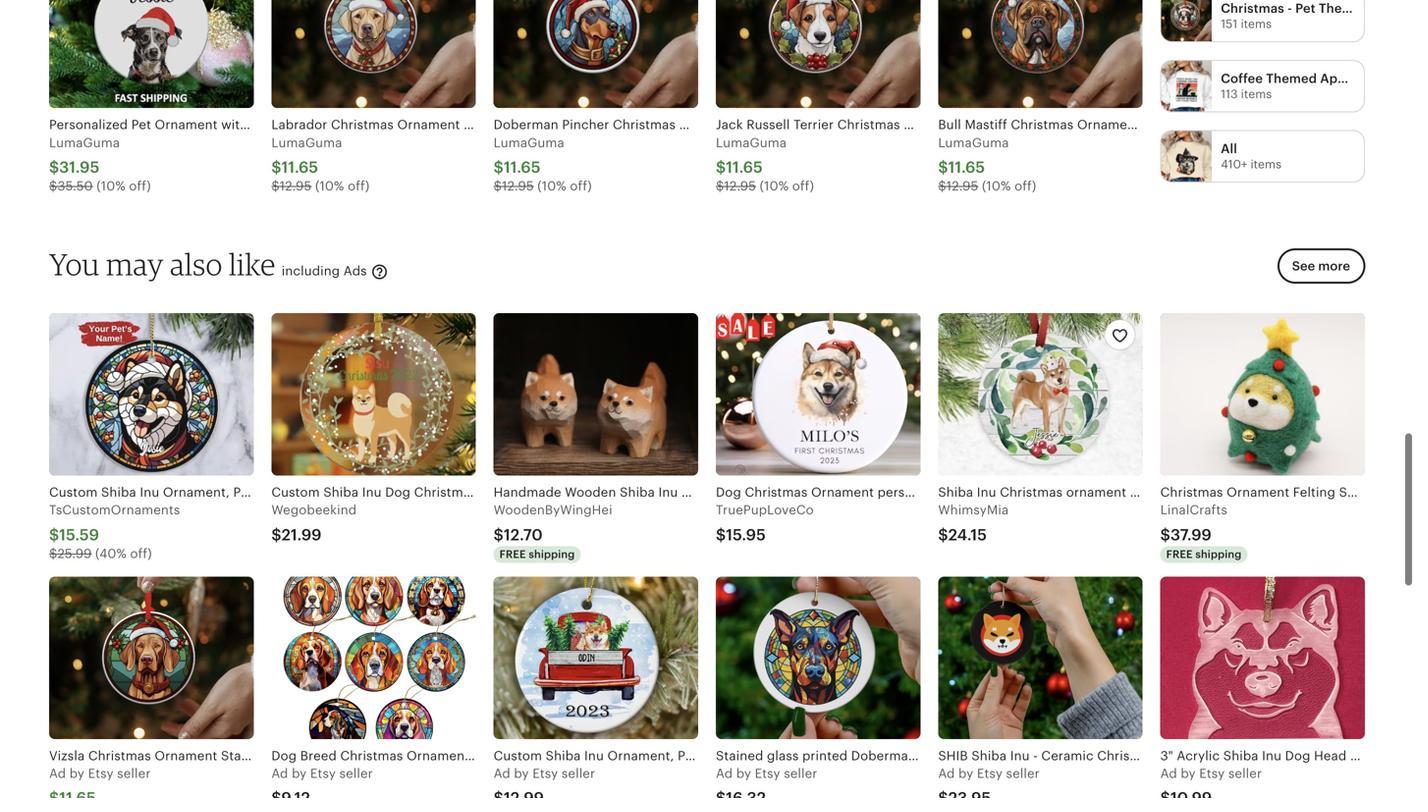 Task type: vqa. For each thing, say whether or not it's contained in the screenshot.
the Find
no



Task type: locate. For each thing, give the bounding box(es) containing it.
$ inside linalcrafts $ 37.99 free shipping
[[1161, 526, 1171, 544]]

3 a d b y etsy seller from the left
[[716, 767, 818, 782]]

etsy for stained glass printed doberman ceramic ornament round beautiful dog ornament gift image
[[755, 767, 781, 782]]

1 a from the left
[[49, 767, 58, 782]]

1 vertical spatial themed
[[1267, 71, 1318, 86]]

2 b from the left
[[292, 767, 300, 782]]

christmas - pet themed 151 items
[[1221, 1, 1370, 30]]

12.95 for jack russell terrier christmas ornament stained glass dog ornament christmas gift family christmas tree ornament glass stained design image
[[724, 179, 757, 194]]

wegobeekind $ 21.99
[[271, 503, 357, 544]]

handmade wooden shiba inu dog figurine | hand-carved and painted wood statue carving | table top or shelf decoration shiba inu lover gift image
[[494, 313, 699, 476]]

lumaguma for doberman pincher christmas ornament stained glass dog ornament christmas gift family christmas tree ornament glass stained design image
[[494, 135, 565, 150]]

free
[[500, 548, 526, 561], [1167, 548, 1193, 561]]

y for custom shiba inu ornament, personalized shiba inu christmas ornament, dog christmas ornament, with name dog memorial ornament, shiba inu image
[[522, 767, 529, 782]]

-
[[1288, 1, 1293, 16]]

$ inside truepuploveco $ 15.95
[[716, 526, 726, 544]]

3 lumaguma $ 11.65 $ 12.95 (10% off) from the left
[[716, 135, 815, 194]]

3 d from the left
[[502, 767, 511, 782]]

(10%
[[97, 179, 126, 194], [315, 179, 344, 194], [538, 179, 567, 194], [760, 179, 789, 194], [982, 179, 1011, 194]]

a for shib shiba inu - ceramic christmas tree ornament crypto token cryptocurrency coin image
[[939, 767, 947, 782]]

(10% inside lumaguma $ 31.95 $ 35.50 (10% off)
[[97, 179, 126, 194]]

(10% for labrador christmas ornament stained glass dog ornament christmas gift family christmas tree ornament glass stained design image
[[315, 179, 344, 194]]

2 ornament from the left
[[1351, 749, 1414, 764]]

a d b y etsy seller for custom shiba inu ornament, personalized shiba inu christmas ornament, dog christmas ornament, with name dog memorial ornament, shiba inu image
[[494, 767, 596, 782]]

2 free from the left
[[1167, 548, 1193, 561]]

linalcrafts $ 37.99 free shipping
[[1161, 503, 1242, 561]]

5 (10% from the left
[[982, 179, 1011, 194]]

ornament right head on the bottom of page
[[1351, 749, 1414, 764]]

1 shipping from the left
[[529, 548, 575, 561]]

0 horizontal spatial themed
[[1267, 71, 1318, 86]]

35.50
[[57, 179, 93, 194]]

1 vertical spatial christmas
[[340, 749, 403, 764]]

d for custom shiba inu ornament, personalized shiba inu christmas ornament, dog christmas ornament, with name dog memorial ornament, shiba inu image
[[502, 767, 511, 782]]

off) inside tscustomornaments $ 15.59 $ 25.99 (40% off)
[[130, 547, 152, 561]]

1 horizontal spatial free
[[1167, 548, 1193, 561]]

1 vertical spatial items
[[1242, 88, 1272, 101]]

(40%
[[95, 547, 127, 561]]

3 (10% from the left
[[538, 179, 567, 194]]

1 horizontal spatial shipping
[[1196, 548, 1242, 561]]

d for vizsla christmas ornament stained glass dog ornament christmas gift family christmas tree ornament glass stained design image
[[58, 767, 66, 782]]

0 horizontal spatial ornament
[[407, 749, 470, 764]]

4 etsy from the left
[[755, 767, 781, 782]]

6 etsy from the left
[[1200, 767, 1225, 782]]

whimsymia
[[939, 503, 1009, 518]]

1 free from the left
[[500, 548, 526, 561]]

dog breed christmas ornament stained glass style, "beagle" a d b y etsy seller
[[271, 749, 652, 782]]

(10% for personalized pet ornament with your pet's photo and name - custom christmas ornament cat ornament personalized dog ornament custom dog
[[97, 179, 126, 194]]

0 vertical spatial items
[[1241, 17, 1272, 30]]

12.95 for labrador christmas ornament stained glass dog ornament christmas gift family christmas tree ornament glass stained design image
[[280, 179, 312, 194]]

15.95
[[726, 526, 766, 544]]

etsy inside 3" acrylic shiba inu dog head ornament a d b y etsy seller
[[1200, 767, 1225, 782]]

2 y from the left
[[300, 767, 307, 782]]

christmas up 151
[[1221, 1, 1285, 16]]

y
[[77, 767, 85, 782], [300, 767, 307, 782], [522, 767, 529, 782], [745, 767, 752, 782], [967, 767, 974, 782], [1189, 767, 1196, 782]]

2 12.95 from the left
[[502, 179, 534, 194]]

themed
[[1319, 1, 1370, 16], [1267, 71, 1318, 86]]

custom shiba inu ornament, personalized shiba dog ornament, dog christmas ornament, shiba inu owner xmas gift, gift for dog owner, doge gift image
[[49, 313, 254, 476]]

4 12.95 from the left
[[947, 179, 979, 194]]

0 horizontal spatial shipping
[[529, 548, 575, 561]]

4 y from the left
[[745, 767, 752, 782]]

6 d from the left
[[1170, 767, 1178, 782]]

2 a d b y etsy seller from the left
[[494, 767, 596, 782]]

0 horizontal spatial dog
[[271, 749, 297, 764]]

1 11.65 from the left
[[282, 159, 319, 176]]

6 y from the left
[[1189, 767, 1196, 782]]

5 b from the left
[[959, 767, 967, 782]]

11.65
[[282, 159, 319, 176], [504, 159, 541, 176], [726, 159, 763, 176], [949, 159, 986, 176]]

2 d from the left
[[280, 767, 288, 782]]

b for custom shiba inu ornament, personalized shiba inu christmas ornament, dog christmas ornament, with name dog memorial ornament, shiba inu image
[[514, 767, 523, 782]]

1 (10% from the left
[[97, 179, 126, 194]]

off) inside lumaguma $ 31.95 $ 35.50 (10% off)
[[129, 179, 151, 194]]

3 lumaguma from the left
[[494, 135, 565, 150]]

items
[[1241, 17, 1272, 30], [1242, 88, 1272, 101], [1251, 158, 1282, 171]]

seller for stained glass printed doberman ceramic ornament round beautiful dog ornament gift image
[[784, 767, 818, 782]]

3" acrylic shiba inu dog head ornament image
[[1161, 577, 1366, 740]]

4 lumaguma from the left
[[716, 135, 787, 150]]

shib shiba inu - ceramic christmas tree ornament crypto token cryptocurrency coin image
[[939, 577, 1143, 740]]

etsy
[[88, 767, 114, 782], [310, 767, 336, 782], [533, 767, 558, 782], [755, 767, 781, 782], [977, 767, 1003, 782], [1200, 767, 1225, 782]]

$
[[49, 159, 59, 176], [271, 159, 282, 176], [494, 159, 504, 176], [716, 159, 726, 176], [939, 159, 949, 176], [49, 179, 57, 194], [271, 179, 280, 194], [494, 179, 502, 194], [716, 179, 724, 194], [939, 179, 947, 194], [49, 526, 59, 544], [271, 526, 282, 544], [494, 526, 504, 544], [716, 526, 726, 544], [939, 526, 949, 544], [1161, 526, 1171, 544], [49, 547, 57, 561]]

items right 410+
[[1251, 158, 1282, 171]]

1 etsy from the left
[[88, 767, 114, 782]]

6 a from the left
[[1161, 767, 1170, 782]]

themed right coffee
[[1267, 71, 1318, 86]]

items down coffee
[[1242, 88, 1272, 101]]

dog
[[271, 749, 297, 764], [1286, 749, 1311, 764]]

a inside dog breed christmas ornament stained glass style, "beagle" a d b y etsy seller
[[271, 767, 280, 782]]

2 dog from the left
[[1286, 749, 1311, 764]]

free inside woodenbywinghei $ 12.70 free shipping
[[500, 548, 526, 561]]

0 horizontal spatial christmas
[[340, 749, 403, 764]]

1 ornament from the left
[[407, 749, 470, 764]]

off)
[[129, 179, 151, 194], [348, 179, 370, 194], [570, 179, 592, 194], [793, 179, 815, 194], [1015, 179, 1037, 194], [130, 547, 152, 561]]

4 d from the left
[[725, 767, 733, 782]]

lumaguma for personalized pet ornament with your pet's photo and name - custom christmas ornament cat ornament personalized dog ornament custom dog
[[49, 135, 120, 150]]

3 seller from the left
[[562, 767, 596, 782]]

5 seller from the left
[[1007, 767, 1040, 782]]

2 (10% from the left
[[315, 179, 344, 194]]

4 seller from the left
[[784, 767, 818, 782]]

lumaguma $ 11.65 $ 12.95 (10% off) for bull mastiff christmas ornament stained glass dog ornament christmas gift family christmas tree ornament glass stained design image
[[939, 135, 1037, 194]]

shipping for 12.70
[[529, 548, 575, 561]]

woodenbywinghei $ 12.70 free shipping
[[494, 503, 613, 561]]

off) for custom shiba inu ornament, personalized shiba dog ornament, dog christmas ornament, shiba inu owner xmas gift, gift for dog owner, doge gift image
[[130, 547, 152, 561]]

2 seller from the left
[[340, 767, 373, 782]]

3 11.65 from the left
[[726, 159, 763, 176]]

seller inside dog breed christmas ornament stained glass style, "beagle" a d b y etsy seller
[[340, 767, 373, 782]]

d
[[58, 767, 66, 782], [280, 767, 288, 782], [502, 767, 511, 782], [725, 767, 733, 782], [947, 767, 955, 782], [1170, 767, 1178, 782]]

a for stained glass printed doberman ceramic ornament round beautiful dog ornament gift image
[[716, 767, 725, 782]]

see more listings in the all section image
[[1162, 131, 1213, 182]]

4 11.65 from the left
[[949, 159, 986, 176]]

1 horizontal spatial christmas
[[1221, 1, 1285, 16]]

0 vertical spatial christmas
[[1221, 1, 1285, 16]]

3" acrylic shiba inu dog head ornament a d b y etsy seller
[[1161, 749, 1414, 782]]

2 lumaguma from the left
[[271, 135, 342, 150]]

1 b from the left
[[69, 767, 78, 782]]

coffee
[[1221, 71, 1264, 86]]

2 etsy from the left
[[310, 767, 336, 782]]

5 y from the left
[[967, 767, 974, 782]]

3 y from the left
[[522, 767, 529, 782]]

shipping inside woodenbywinghei $ 12.70 free shipping
[[529, 548, 575, 561]]

1 lumaguma $ 11.65 $ 12.95 (10% off) from the left
[[271, 135, 370, 194]]

style,
[[561, 749, 596, 764]]

3 etsy from the left
[[533, 767, 558, 782]]

1 a d b y etsy seller from the left
[[49, 767, 151, 782]]

"beagle"
[[600, 749, 652, 764]]

5 lumaguma from the left
[[939, 135, 1009, 150]]

lumaguma inside lumaguma $ 31.95 $ 35.50 (10% off)
[[49, 135, 120, 150]]

like
[[229, 246, 276, 282]]

1 lumaguma from the left
[[49, 135, 120, 150]]

seller
[[117, 767, 151, 782], [340, 767, 373, 782], [562, 767, 596, 782], [784, 767, 818, 782], [1007, 767, 1040, 782], [1229, 767, 1263, 782]]

5 etsy from the left
[[977, 767, 1003, 782]]

apparel
[[1321, 71, 1370, 86]]

2 11.65 from the left
[[504, 159, 541, 176]]

1 horizontal spatial themed
[[1319, 1, 1370, 16]]

1 horizontal spatial ornament
[[1351, 749, 1414, 764]]

1 12.95 from the left
[[280, 179, 312, 194]]

etsy for shib shiba inu - ceramic christmas tree ornament crypto token cryptocurrency coin image
[[977, 767, 1003, 782]]

1 horizontal spatial dog
[[1286, 749, 1311, 764]]

items right 151
[[1241, 17, 1272, 30]]

christmas right the breed
[[340, 749, 403, 764]]

including
[[282, 264, 340, 279]]

free inside linalcrafts $ 37.99 free shipping
[[1167, 548, 1193, 561]]

dog left the breed
[[271, 749, 297, 764]]

2 a from the left
[[271, 767, 280, 782]]

lumaguma $ 11.65 $ 12.95 (10% off) for labrador christmas ornament stained glass dog ornament christmas gift family christmas tree ornament glass stained design image
[[271, 135, 370, 194]]

$ inside wegobeekind $ 21.99
[[271, 526, 282, 544]]

4 a from the left
[[716, 767, 725, 782]]

12.95
[[280, 179, 312, 194], [502, 179, 534, 194], [724, 179, 757, 194], [947, 179, 979, 194]]

see more
[[1293, 259, 1351, 273]]

items inside all 410+ items
[[1251, 158, 1282, 171]]

6 seller from the left
[[1229, 767, 1263, 782]]

free down 37.99 at the bottom right
[[1167, 548, 1193, 561]]

shiba
[[1224, 749, 1259, 764]]

a d b y etsy seller
[[49, 767, 151, 782], [494, 767, 596, 782], [716, 767, 818, 782], [939, 767, 1040, 782]]

lumaguma for bull mastiff christmas ornament stained glass dog ornament christmas gift family christmas tree ornament glass stained design image
[[939, 135, 1009, 150]]

christmas ornament felting shiba inu, samoyed gifts for dog lovers, keychain fridge magnet brooch pin gifts x'mas new year exchange presents image
[[1161, 313, 1366, 476]]

2 vertical spatial items
[[1251, 158, 1282, 171]]

ornament left stained
[[407, 749, 470, 764]]

b
[[69, 767, 78, 782], [292, 767, 300, 782], [514, 767, 523, 782], [737, 767, 745, 782], [959, 767, 967, 782], [1181, 767, 1190, 782]]

1 y from the left
[[77, 767, 85, 782]]

all
[[1221, 141, 1238, 156]]

themed right pet on the right of page
[[1319, 1, 1370, 16]]

also
[[170, 246, 223, 282]]

3 b from the left
[[514, 767, 523, 782]]

dog right inu
[[1286, 749, 1311, 764]]

christmas
[[1221, 1, 1285, 16], [340, 749, 403, 764]]

4 b from the left
[[737, 767, 745, 782]]

2 lumaguma $ 11.65 $ 12.95 (10% off) from the left
[[494, 135, 592, 194]]

shipping inside linalcrafts $ 37.99 free shipping
[[1196, 548, 1242, 561]]

3 12.95 from the left
[[724, 179, 757, 194]]

1 d from the left
[[58, 767, 66, 782]]

shipping down 12.70
[[529, 548, 575, 561]]

0 vertical spatial themed
[[1319, 1, 1370, 16]]

1 dog from the left
[[271, 749, 297, 764]]

5 a from the left
[[939, 767, 947, 782]]

3 a from the left
[[494, 767, 503, 782]]

you
[[49, 246, 100, 282]]

glass
[[524, 749, 558, 764]]

stained glass printed doberman ceramic ornament round beautiful dog ornament gift image
[[716, 577, 921, 740]]

37.99
[[1171, 526, 1212, 544]]

free down 12.70
[[500, 548, 526, 561]]

5 d from the left
[[947, 767, 955, 782]]

shipping for 37.99
[[1196, 548, 1242, 561]]

themed inside christmas - pet themed 151 items
[[1319, 1, 1370, 16]]

6 b from the left
[[1181, 767, 1190, 782]]

dog christmas ornament personalized, shiba inu ornament, custom watercolor pet ornament, dog first christmas, custom dog ornament, dog gifts image
[[716, 313, 921, 476]]

11.65 for labrador christmas ornament stained glass dog ornament christmas gift family christmas tree ornament glass stained design image
[[282, 159, 319, 176]]

items inside coffee themed apparel 113 items
[[1242, 88, 1272, 101]]

shipping
[[529, 548, 575, 561], [1196, 548, 1242, 561]]

d inside 3" acrylic shiba inu dog head ornament a d b y etsy seller
[[1170, 767, 1178, 782]]

lumaguma $ 11.65 $ 12.95 (10% off)
[[271, 135, 370, 194], [494, 135, 592, 194], [716, 135, 815, 194], [939, 135, 1037, 194]]

a
[[49, 767, 58, 782], [271, 767, 280, 782], [494, 767, 503, 782], [716, 767, 725, 782], [939, 767, 947, 782], [1161, 767, 1170, 782]]

shipping down 37.99 at the bottom right
[[1196, 548, 1242, 561]]

4 (10% from the left
[[760, 179, 789, 194]]

bull mastiff christmas ornament stained glass dog ornament christmas gift family christmas tree ornament glass stained design image
[[939, 0, 1143, 108]]

4 lumaguma $ 11.65 $ 12.95 (10% off) from the left
[[939, 135, 1037, 194]]

off) for doberman pincher christmas ornament stained glass dog ornament christmas gift family christmas tree ornament glass stained design image
[[570, 179, 592, 194]]

ornament
[[407, 749, 470, 764], [1351, 749, 1414, 764]]

1 seller from the left
[[117, 767, 151, 782]]

acrylic
[[1177, 749, 1220, 764]]

etsy for custom shiba inu ornament, personalized shiba inu christmas ornament, dog christmas ornament, with name dog memorial ornament, shiba inu image
[[533, 767, 558, 782]]

custom shiba inu ornament, personalized shiba inu christmas ornament, dog christmas ornament, with name dog memorial ornament, shiba inu image
[[494, 577, 699, 740]]

4 a d b y etsy seller from the left
[[939, 767, 1040, 782]]

lumaguma
[[49, 135, 120, 150], [271, 135, 342, 150], [494, 135, 565, 150], [716, 135, 787, 150], [939, 135, 1009, 150]]

2 shipping from the left
[[1196, 548, 1242, 561]]

a for custom shiba inu ornament, personalized shiba inu christmas ornament, dog christmas ornament, with name dog memorial ornament, shiba inu image
[[494, 767, 503, 782]]

pet
[[1296, 1, 1316, 16]]

113
[[1221, 88, 1238, 101]]

seller for custom shiba inu ornament, personalized shiba inu christmas ornament, dog christmas ornament, with name dog memorial ornament, shiba inu image
[[562, 767, 596, 782]]

0 horizontal spatial free
[[500, 548, 526, 561]]



Task type: describe. For each thing, give the bounding box(es) containing it.
breed
[[300, 749, 337, 764]]

lumaguma $ 11.65 $ 12.95 (10% off) for jack russell terrier christmas ornament stained glass dog ornament christmas gift family christmas tree ornament glass stained design image
[[716, 135, 815, 194]]

see
[[1293, 259, 1316, 273]]

personalized pet ornament with your pet's photo and name - custom christmas ornament cat ornament personalized dog ornament custom dog image
[[49, 0, 254, 108]]

seller for shib shiba inu - ceramic christmas tree ornament crypto token cryptocurrency coin image
[[1007, 767, 1040, 782]]

seller inside 3" acrylic shiba inu dog head ornament a d b y etsy seller
[[1229, 767, 1263, 782]]

lumaguma $ 31.95 $ 35.50 (10% off)
[[49, 135, 151, 194]]

christmas inside dog breed christmas ornament stained glass style, "beagle" a d b y etsy seller
[[340, 749, 403, 764]]

may
[[106, 246, 164, 282]]

doberman pincher christmas ornament stained glass dog ornament christmas gift family christmas tree ornament glass stained design image
[[494, 0, 699, 108]]

dog inside dog breed christmas ornament stained glass style, "beagle" a d b y etsy seller
[[271, 749, 297, 764]]

stained
[[473, 749, 521, 764]]

b inside 3" acrylic shiba inu dog head ornament a d b y etsy seller
[[1181, 767, 1190, 782]]

b for stained glass printed doberman ceramic ornament round beautiful dog ornament gift image
[[737, 767, 745, 782]]

410+
[[1221, 158, 1248, 171]]

tscustomornaments
[[49, 503, 180, 518]]

off) for jack russell terrier christmas ornament stained glass dog ornament christmas gift family christmas tree ornament glass stained design image
[[793, 179, 815, 194]]

11.65 for doberman pincher christmas ornament stained glass dog ornament christmas gift family christmas tree ornament glass stained design image
[[504, 159, 541, 176]]

12.95 for bull mastiff christmas ornament stained glass dog ornament christmas gift family christmas tree ornament glass stained design image
[[947, 179, 979, 194]]

(10% for doberman pincher christmas ornament stained glass dog ornament christmas gift family christmas tree ornament glass stained design image
[[538, 179, 567, 194]]

a d b y etsy seller for shib shiba inu - ceramic christmas tree ornament crypto token cryptocurrency coin image
[[939, 767, 1040, 782]]

lumaguma for jack russell terrier christmas ornament stained glass dog ornament christmas gift family christmas tree ornament glass stained design image
[[716, 135, 787, 150]]

12.95 for doberman pincher christmas ornament stained glass dog ornament christmas gift family christmas tree ornament glass stained design image
[[502, 179, 534, 194]]

3"
[[1161, 749, 1174, 764]]

a d b y etsy seller for vizsla christmas ornament stained glass dog ornament christmas gift family christmas tree ornament glass stained design image
[[49, 767, 151, 782]]

b inside dog breed christmas ornament stained glass style, "beagle" a d b y etsy seller
[[292, 767, 300, 782]]

etsy for vizsla christmas ornament stained glass dog ornament christmas gift family christmas tree ornament glass stained design image
[[88, 767, 114, 782]]

a for vizsla christmas ornament stained glass dog ornament christmas gift family christmas tree ornament glass stained design image
[[49, 767, 58, 782]]

15.59
[[59, 526, 99, 544]]

truepuploveco
[[716, 503, 814, 518]]

tscustomornaments $ 15.59 $ 25.99 (40% off)
[[49, 503, 180, 561]]

24.15
[[949, 526, 987, 544]]

y inside 3" acrylic shiba inu dog head ornament a d b y etsy seller
[[1189, 767, 1196, 782]]

whimsymia $ 24.15
[[939, 503, 1009, 544]]

dog inside 3" acrylic shiba inu dog head ornament a d b y etsy seller
[[1286, 749, 1311, 764]]

see more link
[[1272, 248, 1366, 296]]

(10% for bull mastiff christmas ornament stained glass dog ornament christmas gift family christmas tree ornament glass stained design image
[[982, 179, 1011, 194]]

see more button
[[1278, 248, 1366, 284]]

b for shib shiba inu - ceramic christmas tree ornament crypto token cryptocurrency coin image
[[959, 767, 967, 782]]

y for shib shiba inu - ceramic christmas tree ornament crypto token cryptocurrency coin image
[[967, 767, 974, 782]]

ornament inside dog breed christmas ornament stained glass style, "beagle" a d b y etsy seller
[[407, 749, 470, 764]]

inu
[[1263, 749, 1282, 764]]

off) for labrador christmas ornament stained glass dog ornament christmas gift family christmas tree ornament glass stained design image
[[348, 179, 370, 194]]

etsy inside dog breed christmas ornament stained glass style, "beagle" a d b y etsy seller
[[310, 767, 336, 782]]

labrador christmas ornament stained glass dog ornament christmas gift family christmas tree ornament glass stained design image
[[271, 0, 476, 108]]

21.99
[[282, 526, 322, 544]]

25.99
[[57, 547, 92, 561]]

a inside 3" acrylic shiba inu dog head ornament a d b y etsy seller
[[1161, 767, 1170, 782]]

christmas inside christmas - pet themed 151 items
[[1221, 1, 1285, 16]]

themed inside coffee themed apparel 113 items
[[1267, 71, 1318, 86]]

11.65 for jack russell terrier christmas ornament stained glass dog ornament christmas gift family christmas tree ornament glass stained design image
[[726, 159, 763, 176]]

coffee themed apparel 113 items
[[1221, 71, 1370, 101]]

all 410+ items
[[1221, 141, 1282, 171]]

y inside dog breed christmas ornament stained glass style, "beagle" a d b y etsy seller
[[300, 767, 307, 782]]

d for stained glass printed doberman ceramic ornament round beautiful dog ornament gift image
[[725, 767, 733, 782]]

11.65 for bull mastiff christmas ornament stained glass dog ornament christmas gift family christmas tree ornament glass stained design image
[[949, 159, 986, 176]]

off) for bull mastiff christmas ornament stained glass dog ornament christmas gift family christmas tree ornament glass stained design image
[[1015, 179, 1037, 194]]

woodenbywinghei
[[494, 503, 613, 518]]

d inside dog breed christmas ornament stained glass style, "beagle" a d b y etsy seller
[[280, 767, 288, 782]]

y for vizsla christmas ornament stained glass dog ornament christmas gift family christmas tree ornament glass stained design image
[[77, 767, 85, 782]]

ornament inside 3" acrylic shiba inu dog head ornament a d b y etsy seller
[[1351, 749, 1414, 764]]

seller for vizsla christmas ornament stained glass dog ornament christmas gift family christmas tree ornament glass stained design image
[[117, 767, 151, 782]]

$ inside 'whimsymia $ 24.15'
[[939, 526, 949, 544]]

(10% for jack russell terrier christmas ornament stained glass dog ornament christmas gift family christmas tree ornament glass stained design image
[[760, 179, 789, 194]]

vizsla christmas ornament stained glass dog ornament christmas gift family christmas tree ornament glass stained design image
[[49, 577, 254, 740]]

$ inside woodenbywinghei $ 12.70 free shipping
[[494, 526, 504, 544]]

a d b y etsy seller for stained glass printed doberman ceramic ornament round beautiful dog ornament gift image
[[716, 767, 818, 782]]

truepuploveco $ 15.95
[[716, 503, 814, 544]]

lumaguma $ 11.65 $ 12.95 (10% off) for doberman pincher christmas ornament stained glass dog ornament christmas gift family christmas tree ornament glass stained design image
[[494, 135, 592, 194]]

linalcrafts
[[1161, 503, 1228, 518]]

items inside christmas - pet themed 151 items
[[1241, 17, 1272, 30]]

see more listings in the christmas - pet themed section image
[[1162, 0, 1213, 41]]

y for stained glass printed doberman ceramic ornament round beautiful dog ornament gift image
[[745, 767, 752, 782]]

12.70
[[504, 526, 543, 544]]

jack russell terrier christmas ornament stained glass dog ornament christmas gift family christmas tree ornament glass stained design image
[[716, 0, 921, 108]]

31.95
[[59, 159, 100, 176]]

more
[[1319, 259, 1351, 273]]

free for 12.70
[[500, 548, 526, 561]]

b for vizsla christmas ornament stained glass dog ornament christmas gift family christmas tree ornament glass stained design image
[[69, 767, 78, 782]]

wegobeekind
[[271, 503, 357, 518]]

custom shiba inu dog christmas ornament gift, personalize name of dog gift for shiba inu dog mom or dad, gift for shiba inu lover image
[[271, 313, 476, 476]]

shiba inu christmas ornament , dog ornament , custom dog ornament , christmas gift for dog lovers , christmas decorations ,shiba inu gift image
[[939, 313, 1143, 476]]

head
[[1315, 749, 1347, 764]]

lumaguma for labrador christmas ornament stained glass dog ornament christmas gift family christmas tree ornament glass stained design image
[[271, 135, 342, 150]]

see more listings in the coffee themed apparel section image
[[1162, 61, 1213, 111]]

you may also like including ads
[[49, 246, 371, 282]]

ads
[[344, 264, 367, 279]]

off) for personalized pet ornament with your pet's photo and name - custom christmas ornament cat ornament personalized dog ornament custom dog
[[129, 179, 151, 194]]

d for shib shiba inu - ceramic christmas tree ornament crypto token cryptocurrency coin image
[[947, 767, 955, 782]]

dog breed christmas ornament stained glass style, "beagle" image
[[271, 577, 476, 740]]

151
[[1221, 17, 1238, 30]]

free for 37.99
[[1167, 548, 1193, 561]]



